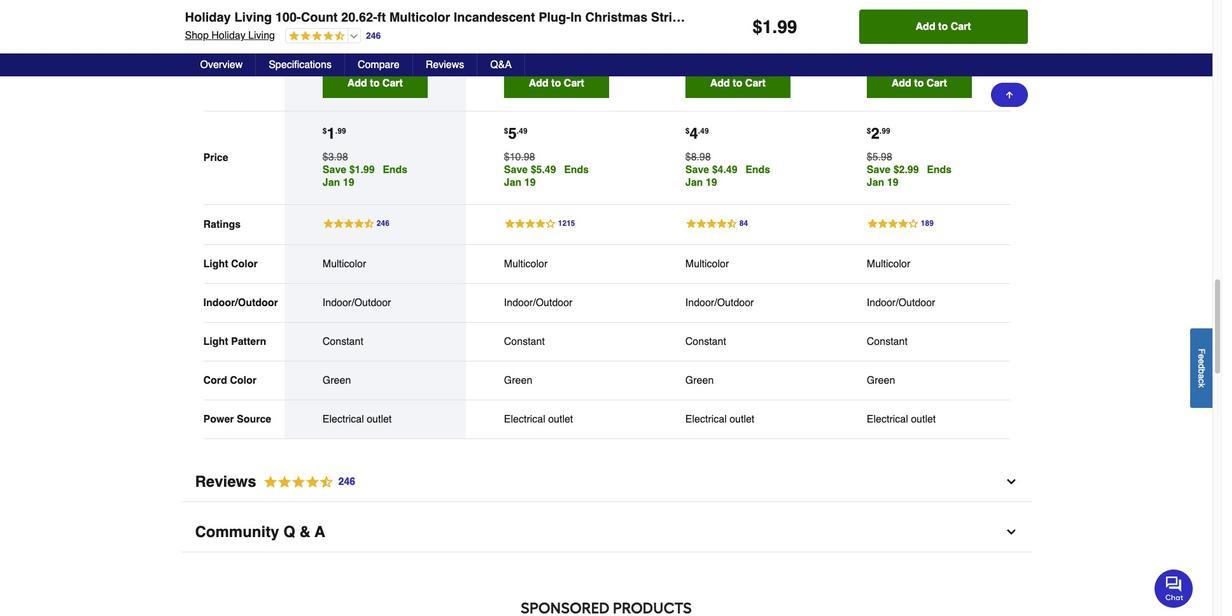 Task type: describe. For each thing, give the bounding box(es) containing it.
246 inside 4.5 stars image
[[338, 476, 355, 488]]

4 multicolor cell from the left
[[867, 258, 972, 271]]

3 constant cell from the left
[[686, 336, 791, 348]]

power source
[[203, 414, 271, 425]]

q&a
[[490, 59, 512, 71]]

green for 4th green cell from the left
[[867, 375, 895, 387]]

1 vertical spatial living
[[248, 30, 275, 41]]

100-
[[276, 10, 301, 25]]

source
[[237, 414, 271, 425]]

save for 2
[[867, 164, 891, 176]]

0 vertical spatial living
[[234, 10, 272, 25]]

$ right lights
[[753, 17, 763, 37]]

chat invite button image
[[1155, 569, 1194, 608]]

jan for 2
[[867, 177, 885, 189]]

4
[[690, 125, 698, 143]]

f e e d b a c k
[[1197, 349, 1207, 388]]

save for 5
[[504, 164, 528, 176]]

save for 4
[[686, 164, 709, 176]]

2 indoor/outdoor cell from the left
[[504, 297, 609, 310]]

jan for 4
[[686, 177, 703, 189]]

&
[[300, 523, 311, 541]]

1 indoor/outdoor cell from the left
[[323, 297, 428, 310]]

shop holiday living
[[185, 30, 275, 41]]

d
[[1197, 364, 1207, 369]]

a
[[1197, 374, 1207, 379]]

green for 4th green cell from the right
[[323, 375, 351, 387]]

3 electrical from the left
[[686, 414, 727, 425]]

f
[[1197, 349, 1207, 354]]

chevron down image for community q & a
[[1005, 526, 1018, 539]]

1 outlet from the left
[[367, 414, 392, 425]]

1 green cell from the left
[[323, 374, 428, 387]]

4 constant cell from the left
[[867, 336, 972, 348]]

green for second green cell
[[504, 375, 532, 387]]

1 multicolor cell from the left
[[323, 258, 428, 271]]

ends jan 19 for 1
[[323, 164, 408, 189]]

19 for 1
[[343, 177, 354, 189]]

q
[[283, 523, 295, 541]]

1 electrical outlet cell from the left
[[323, 413, 428, 426]]

4 constant from the left
[[867, 336, 908, 348]]

1 e from the top
[[1197, 354, 1207, 359]]

arrow up image
[[1004, 90, 1015, 100]]

ends for 2
[[927, 164, 952, 176]]

cord
[[203, 375, 227, 387]]

1 horizontal spatial 99
[[778, 17, 797, 37]]

$5.98
[[867, 152, 893, 163]]

4 outlet from the left
[[911, 414, 936, 425]]

ends jan 19 for 2
[[867, 164, 952, 189]]

$ 5 . 49
[[504, 125, 528, 143]]

power
[[203, 414, 234, 425]]

ends jan 19 for 4
[[686, 164, 771, 189]]

2 constant from the left
[[504, 336, 545, 348]]

2 electrical from the left
[[504, 414, 545, 425]]

electrical outlet for 3rd the electrical outlet cell from the right
[[504, 414, 573, 425]]

4 electrical outlet cell from the left
[[867, 413, 972, 426]]

$ 4 . 49
[[686, 125, 709, 143]]

0 vertical spatial 4.5 stars image
[[286, 31, 345, 43]]

save $4.49
[[686, 164, 738, 176]]

save $2.99
[[867, 164, 919, 176]]

pattern
[[231, 336, 266, 348]]

1 constant cell from the left
[[323, 336, 428, 348]]

c
[[1197, 379, 1207, 383]]

2
[[871, 125, 880, 143]]

$ 2 . 99
[[867, 125, 890, 143]]

price
[[203, 152, 228, 164]]

indoor/outdoor for first indoor/outdoor cell from the right
[[867, 297, 936, 309]]

19 for 2
[[887, 177, 899, 189]]

0 vertical spatial $ 1 . 99
[[753, 17, 797, 37]]

shop
[[185, 30, 209, 41]]

ends for 5
[[564, 164, 589, 176]]

plug-
[[539, 10, 571, 25]]

count
[[301, 10, 338, 25]]

ends jan 19 for 5
[[504, 164, 589, 189]]

$5.49
[[531, 164, 556, 176]]

1 horizontal spatial 1
[[763, 17, 773, 37]]

in
[[571, 10, 582, 25]]

save $5.49
[[504, 164, 556, 176]]

. for save $2.99
[[880, 127, 882, 136]]

q&a button
[[478, 53, 525, 76]]

b
[[1197, 369, 1207, 374]]

3 green cell from the left
[[686, 374, 791, 387]]

2 outlet from the left
[[548, 414, 573, 425]]

specifications
[[269, 59, 332, 71]]

0 horizontal spatial $ 1 . 99
[[323, 125, 346, 143]]

string
[[651, 10, 688, 25]]

$4.49
[[712, 164, 738, 176]]

chevron down image for reviews
[[1005, 476, 1018, 488]]

1 vertical spatial holiday
[[212, 30, 246, 41]]

indoor/outdoor for 2nd indoor/outdoor cell from left
[[504, 297, 573, 309]]

$3.98
[[323, 152, 348, 163]]



Task type: vqa. For each thing, say whether or not it's contained in the screenshot.


Task type: locate. For each thing, give the bounding box(es) containing it.
4 ends jan 19 from the left
[[867, 164, 952, 189]]

3 electrical outlet cell from the left
[[686, 413, 791, 426]]

$ up $8.98
[[686, 127, 690, 136]]

4 indoor/outdoor from the left
[[686, 297, 754, 309]]

jan
[[323, 177, 340, 189], [504, 177, 522, 189], [686, 177, 703, 189], [867, 177, 885, 189]]

community q & a button
[[181, 513, 1032, 553]]

0 vertical spatial light
[[203, 259, 228, 270]]

2 ends from the left
[[564, 164, 589, 176]]

3 jan from the left
[[686, 177, 703, 189]]

save down $8.98
[[686, 164, 709, 176]]

246
[[366, 30, 381, 41], [338, 476, 355, 488]]

3 19 from the left
[[706, 177, 717, 189]]

$ up '$3.98'
[[323, 127, 327, 136]]

incandescent
[[454, 10, 535, 25]]

k
[[1197, 383, 1207, 388]]

compare
[[358, 59, 400, 71]]

49
[[519, 127, 528, 136], [701, 127, 709, 136]]

light left pattern
[[203, 336, 228, 348]]

4 19 from the left
[[887, 177, 899, 189]]

add to cart button
[[859, 10, 1028, 44], [323, 69, 428, 98], [504, 69, 609, 98], [686, 69, 791, 98], [867, 69, 972, 98]]

49 inside $ 5 . 49
[[519, 127, 528, 136]]

$ inside the $ 1 . 99
[[323, 127, 327, 136]]

to
[[939, 21, 948, 32], [370, 78, 380, 89], [552, 78, 561, 89], [733, 78, 743, 89], [915, 78, 924, 89]]

3 electrical outlet from the left
[[686, 414, 755, 425]]

add
[[916, 21, 936, 32], [347, 78, 367, 89], [529, 78, 549, 89], [710, 78, 730, 89], [892, 78, 912, 89]]

$ inside $ 2 . 99
[[867, 127, 871, 136]]

holiday up shop
[[185, 10, 231, 25]]

19 for 5
[[525, 177, 536, 189]]

5
[[508, 125, 517, 143]]

20.62-
[[341, 10, 377, 25]]

reviews
[[426, 59, 464, 71], [195, 473, 256, 491]]

19 for 4
[[706, 177, 717, 189]]

3 ends from the left
[[746, 164, 771, 176]]

cart
[[951, 21, 971, 32], [383, 78, 403, 89], [564, 78, 584, 89], [745, 78, 766, 89], [927, 78, 947, 89]]

chevron down image
[[1005, 476, 1018, 488], [1005, 526, 1018, 539]]

2 green from the left
[[504, 375, 532, 387]]

$ 1 . 99
[[753, 17, 797, 37], [323, 125, 346, 143]]

overview button
[[188, 53, 256, 76]]

4 electrical from the left
[[867, 414, 908, 425]]

19
[[343, 177, 354, 189], [525, 177, 536, 189], [706, 177, 717, 189], [887, 177, 899, 189]]

. for save $5.49
[[517, 127, 519, 136]]

0 vertical spatial holiday
[[185, 10, 231, 25]]

christmas
[[585, 10, 648, 25]]

ends jan 19 down $8.98
[[686, 164, 771, 189]]

electrical outlet for first the electrical outlet cell from the left
[[323, 414, 392, 425]]

chevron down image inside community q & a button
[[1005, 526, 1018, 539]]

multicolor cell
[[323, 258, 428, 271], [504, 258, 609, 271], [686, 258, 791, 271], [867, 258, 972, 271]]

1 ends jan 19 from the left
[[323, 164, 408, 189]]

electrical outlet cell
[[323, 413, 428, 426], [504, 413, 609, 426], [686, 413, 791, 426], [867, 413, 972, 426]]

4 jan from the left
[[867, 177, 885, 189]]

19 down save $4.49
[[706, 177, 717, 189]]

0 horizontal spatial reviews
[[195, 473, 256, 491]]

electrical outlet
[[323, 414, 392, 425], [504, 414, 573, 425], [686, 414, 755, 425], [867, 414, 936, 425]]

multicolor
[[389, 10, 450, 25], [323, 259, 366, 270], [504, 259, 548, 270], [686, 259, 729, 270], [867, 259, 911, 270]]

49 for 5
[[519, 127, 528, 136]]

99 for save $2.99
[[882, 127, 890, 136]]

ends for 4
[[746, 164, 771, 176]]

49 for 4
[[701, 127, 709, 136]]

2 green cell from the left
[[504, 374, 609, 387]]

1 vertical spatial 1
[[327, 125, 335, 143]]

compare button
[[345, 53, 413, 76]]

$2.99
[[894, 164, 919, 176]]

save $1.99
[[323, 164, 375, 176]]

4.5 stars image up &
[[256, 474, 356, 491]]

. inside $ 4 . 49
[[698, 127, 701, 136]]

save down $5.98
[[867, 164, 891, 176]]

.
[[773, 17, 778, 37], [335, 127, 338, 136], [517, 127, 519, 136], [698, 127, 701, 136], [880, 127, 882, 136]]

19 down the save $2.99
[[887, 177, 899, 189]]

1 49 from the left
[[519, 127, 528, 136]]

0 vertical spatial color
[[231, 259, 258, 270]]

. inside the $ 1 . 99
[[335, 127, 338, 136]]

2 multicolor cell from the left
[[504, 258, 609, 271]]

0 vertical spatial 1
[[763, 17, 773, 37]]

lights
[[692, 10, 730, 25]]

ends jan 19 down $10.98
[[504, 164, 589, 189]]

constant cell
[[323, 336, 428, 348], [504, 336, 609, 348], [686, 336, 791, 348], [867, 336, 972, 348]]

$ for save $5.49
[[504, 127, 508, 136]]

4 save from the left
[[867, 164, 891, 176]]

4 electrical outlet from the left
[[867, 414, 936, 425]]

southdeep products heading
[[181, 596, 1032, 616]]

. for save $1.99
[[335, 127, 338, 136]]

0 horizontal spatial 99
[[338, 127, 346, 136]]

indoor/outdoor for fourth indoor/outdoor cell from the right
[[323, 297, 391, 309]]

green
[[323, 375, 351, 387], [504, 375, 532, 387], [686, 375, 714, 387], [867, 375, 895, 387]]

$ for save $2.99
[[867, 127, 871, 136]]

constant
[[323, 336, 363, 348], [504, 336, 545, 348], [686, 336, 726, 348], [867, 336, 908, 348]]

light pattern
[[203, 336, 266, 348]]

ends right the $1.99
[[383, 164, 408, 176]]

1 vertical spatial reviews
[[195, 473, 256, 491]]

holiday living 100-count 20.62-ft multicolor incandescent plug-in christmas string lights
[[185, 10, 730, 25]]

1 vertical spatial 246
[[338, 476, 355, 488]]

. for save $4.49
[[698, 127, 701, 136]]

indoor/outdoor
[[203, 297, 278, 309], [323, 297, 391, 309], [504, 297, 573, 309], [686, 297, 754, 309], [867, 297, 936, 309]]

a
[[315, 523, 325, 541]]

1 vertical spatial 4.5 stars image
[[256, 474, 356, 491]]

save down $10.98
[[504, 164, 528, 176]]

jan down save $5.49
[[504, 177, 522, 189]]

3 constant from the left
[[686, 336, 726, 348]]

specifications button
[[256, 53, 345, 76]]

1 light from the top
[[203, 259, 228, 270]]

cord color
[[203, 375, 257, 387]]

electrical outlet for third the electrical outlet cell from left
[[686, 414, 755, 425]]

1 horizontal spatial reviews
[[426, 59, 464, 71]]

electrical outlet for 4th the electrical outlet cell from left
[[867, 414, 936, 425]]

light for light pattern
[[203, 336, 228, 348]]

1 up '$3.98'
[[327, 125, 335, 143]]

99 inside $ 2 . 99
[[882, 127, 890, 136]]

electrical
[[323, 414, 364, 425], [504, 414, 545, 425], [686, 414, 727, 425], [867, 414, 908, 425]]

$ for save $1.99
[[323, 127, 327, 136]]

save for 1
[[323, 164, 346, 176]]

light
[[203, 259, 228, 270], [203, 336, 228, 348]]

2 jan from the left
[[504, 177, 522, 189]]

living up shop holiday living
[[234, 10, 272, 25]]

$10.98
[[504, 152, 535, 163]]

3 save from the left
[[686, 164, 709, 176]]

community q & a
[[195, 523, 325, 541]]

. inside $ 5 . 49
[[517, 127, 519, 136]]

indoor/outdoor for 3rd indoor/outdoor cell from left
[[686, 297, 754, 309]]

overview
[[200, 59, 243, 71]]

1
[[763, 17, 773, 37], [327, 125, 335, 143]]

4 green from the left
[[867, 375, 895, 387]]

2 e from the top
[[1197, 359, 1207, 364]]

$8.98
[[686, 152, 711, 163]]

ends jan 19 down $5.98
[[867, 164, 952, 189]]

indoor/outdoor cell
[[323, 297, 428, 310], [504, 297, 609, 310], [686, 297, 791, 310], [867, 297, 972, 310]]

4.5 stars image
[[286, 31, 345, 43], [256, 474, 356, 491]]

19 down save $5.49
[[525, 177, 536, 189]]

2 save from the left
[[504, 164, 528, 176]]

green cell
[[323, 374, 428, 387], [504, 374, 609, 387], [686, 374, 791, 387], [867, 374, 972, 387]]

4 indoor/outdoor cell from the left
[[867, 297, 972, 310]]

99 inside the $ 1 . 99
[[338, 127, 346, 136]]

4 ends from the left
[[927, 164, 952, 176]]

living up specifications
[[248, 30, 275, 41]]

add to cart
[[916, 21, 971, 32], [347, 78, 403, 89], [529, 78, 584, 89], [710, 78, 766, 89], [892, 78, 947, 89]]

1 ends from the left
[[383, 164, 408, 176]]

e
[[1197, 354, 1207, 359], [1197, 359, 1207, 364]]

green for 3rd green cell from the left
[[686, 375, 714, 387]]

color for cord color
[[230, 375, 257, 387]]

2 constant cell from the left
[[504, 336, 609, 348]]

jan for 5
[[504, 177, 522, 189]]

1 19 from the left
[[343, 177, 354, 189]]

2 ends jan 19 from the left
[[504, 164, 589, 189]]

ends right "$5.49" at the top left
[[564, 164, 589, 176]]

color
[[231, 259, 258, 270], [230, 375, 257, 387]]

2 indoor/outdoor from the left
[[323, 297, 391, 309]]

ends right $2.99
[[927, 164, 952, 176]]

2 19 from the left
[[525, 177, 536, 189]]

2 light from the top
[[203, 336, 228, 348]]

1 horizontal spatial 49
[[701, 127, 709, 136]]

2 electrical outlet cell from the left
[[504, 413, 609, 426]]

outlet
[[367, 414, 392, 425], [548, 414, 573, 425], [730, 414, 755, 425], [911, 414, 936, 425]]

e up "b"
[[1197, 359, 1207, 364]]

49 inside $ 4 . 49
[[701, 127, 709, 136]]

1 save from the left
[[323, 164, 346, 176]]

0 vertical spatial 246
[[366, 30, 381, 41]]

1 vertical spatial chevron down image
[[1005, 526, 1018, 539]]

ends
[[383, 164, 408, 176], [564, 164, 589, 176], [746, 164, 771, 176], [927, 164, 952, 176]]

19 down the save $1.99 on the left top of the page
[[343, 177, 354, 189]]

1 indoor/outdoor from the left
[[203, 297, 278, 309]]

0 horizontal spatial 49
[[519, 127, 528, 136]]

4 green cell from the left
[[867, 374, 972, 387]]

reviews up community
[[195, 473, 256, 491]]

$ up $10.98
[[504, 127, 508, 136]]

jan down the save $1.99 on the left top of the page
[[323, 177, 340, 189]]

color for light color
[[231, 259, 258, 270]]

ends for 1
[[383, 164, 408, 176]]

light down ratings
[[203, 259, 228, 270]]

1 horizontal spatial 246
[[366, 30, 381, 41]]

1 constant from the left
[[323, 336, 363, 348]]

5 indoor/outdoor from the left
[[867, 297, 936, 309]]

1 chevron down image from the top
[[1005, 476, 1018, 488]]

2 49 from the left
[[701, 127, 709, 136]]

1 green from the left
[[323, 375, 351, 387]]

3 indoor/outdoor cell from the left
[[686, 297, 791, 310]]

$ for save $4.49
[[686, 127, 690, 136]]

2 electrical outlet from the left
[[504, 414, 573, 425]]

2 chevron down image from the top
[[1005, 526, 1018, 539]]

0 vertical spatial chevron down image
[[1005, 476, 1018, 488]]

ends jan 19 down '$3.98'
[[323, 164, 408, 189]]

49 right "4"
[[701, 127, 709, 136]]

99 for save $1.99
[[338, 127, 346, 136]]

3 multicolor cell from the left
[[686, 258, 791, 271]]

holiday up overview button
[[212, 30, 246, 41]]

light for light color
[[203, 259, 228, 270]]

99
[[778, 17, 797, 37], [338, 127, 346, 136], [882, 127, 890, 136]]

2 horizontal spatial 99
[[882, 127, 890, 136]]

1 horizontal spatial $ 1 . 99
[[753, 17, 797, 37]]

3 indoor/outdoor from the left
[[504, 297, 573, 309]]

reviews inside reviews button
[[426, 59, 464, 71]]

holiday
[[185, 10, 231, 25], [212, 30, 246, 41]]

save down '$3.98'
[[323, 164, 346, 176]]

0 horizontal spatial 1
[[327, 125, 335, 143]]

3 outlet from the left
[[730, 414, 755, 425]]

color down ratings
[[231, 259, 258, 270]]

1 jan from the left
[[323, 177, 340, 189]]

1 electrical outlet from the left
[[323, 414, 392, 425]]

color right cord
[[230, 375, 257, 387]]

1 right lights
[[763, 17, 773, 37]]

living
[[234, 10, 272, 25], [248, 30, 275, 41]]

reviews button
[[413, 53, 478, 76]]

ft
[[377, 10, 386, 25]]

jan down the save $2.99
[[867, 177, 885, 189]]

4.5 stars image down count
[[286, 31, 345, 43]]

e up d
[[1197, 354, 1207, 359]]

$
[[753, 17, 763, 37], [323, 127, 327, 136], [504, 127, 508, 136], [686, 127, 690, 136], [867, 127, 871, 136]]

0 vertical spatial reviews
[[426, 59, 464, 71]]

1 vertical spatial light
[[203, 336, 228, 348]]

ends jan 19
[[323, 164, 408, 189], [504, 164, 589, 189], [686, 164, 771, 189], [867, 164, 952, 189]]

light color
[[203, 259, 258, 270]]

0 horizontal spatial 246
[[338, 476, 355, 488]]

1 vertical spatial color
[[230, 375, 257, 387]]

3 green from the left
[[686, 375, 714, 387]]

49 right 5
[[519, 127, 528, 136]]

$ inside $ 5 . 49
[[504, 127, 508, 136]]

save
[[323, 164, 346, 176], [504, 164, 528, 176], [686, 164, 709, 176], [867, 164, 891, 176]]

$1.99
[[349, 164, 375, 176]]

ends right $4.49
[[746, 164, 771, 176]]

f e e d b a c k button
[[1191, 328, 1213, 408]]

$ inside $ 4 . 49
[[686, 127, 690, 136]]

$ up $5.98
[[867, 127, 871, 136]]

community
[[195, 523, 279, 541]]

ratings
[[203, 219, 241, 231]]

1 electrical from the left
[[323, 414, 364, 425]]

1 vertical spatial $ 1 . 99
[[323, 125, 346, 143]]

jan down save $4.49
[[686, 177, 703, 189]]

reviews down holiday living 100-count 20.62-ft multicolor incandescent plug-in christmas string lights
[[426, 59, 464, 71]]

. inside $ 2 . 99
[[880, 127, 882, 136]]

3 ends jan 19 from the left
[[686, 164, 771, 189]]

4.5 stars image containing 246
[[256, 474, 356, 491]]

jan for 1
[[323, 177, 340, 189]]



